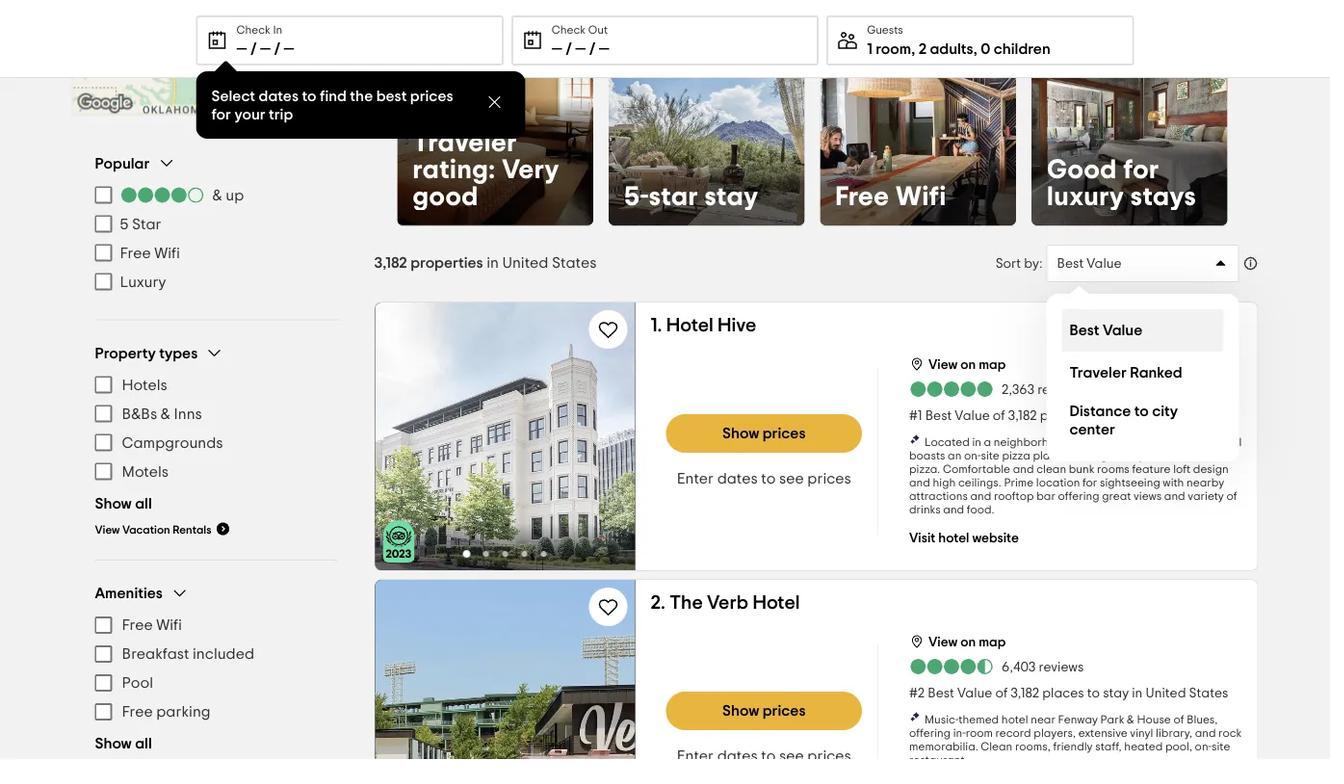 Task type: locate. For each thing, give the bounding box(es) containing it.
1 vertical spatial show prices button
[[666, 692, 862, 730]]

0 vertical spatial show all button
[[95, 494, 152, 513]]

1 horizontal spatial hotel
[[1002, 714, 1028, 725]]

1 up 'boasts'
[[918, 409, 922, 423]]

music-themed hotel near fenway park & house of blues, offering in-room record players, extensive vinyl library, and rock memorabilia. clean rooms, friendly staff, heated pool, on-site restaurant. button
[[909, 711, 1242, 760]]

bar
[[1037, 490, 1056, 502]]

traveler rating: very good
[[413, 129, 560, 210]]

1 horizontal spatial traveler
[[1070, 365, 1127, 380]]

1 vertical spatial united
[[1143, 409, 1184, 423]]

check inside check out — / — / —
[[552, 24, 586, 36]]

& up vinyl
[[1127, 714, 1134, 725]]

for down bunk
[[1083, 477, 1097, 488]]

wifi inside free wifi link
[[896, 183, 947, 210]]

2 save to a trip image from the top
[[597, 595, 620, 618]]

your
[[234, 106, 265, 122]]

3,182 properties in united states
[[374, 255, 597, 270]]

and down blues,
[[1195, 727, 1216, 739]]

hotel up record
[[1002, 714, 1028, 725]]

1 horizontal spatial dates
[[717, 471, 758, 486]]

save to a trip image
[[597, 318, 620, 341], [597, 595, 620, 618]]

menu containing & up
[[95, 181, 338, 296]]

2 show all button from the top
[[95, 734, 152, 753]]

all for motels
[[135, 496, 152, 511]]

0 vertical spatial 1
[[867, 41, 873, 57]]

traveler inside traveler rating: very good
[[413, 129, 517, 156]]

& left inns
[[161, 406, 171, 421]]

view on map button for 2. the verb hotel
[[909, 630, 1006, 651]]

1 horizontal spatial &
[[212, 187, 222, 203]]

0 horizontal spatial dates
[[259, 88, 299, 104]]

2 vertical spatial stay
[[1103, 687, 1129, 700]]

offering down location
[[1058, 490, 1100, 502]]

2 view on map button from the top
[[909, 630, 1006, 651]]

1 vertical spatial dates
[[717, 471, 758, 486]]

1 menu from the top
[[95, 181, 338, 296]]

show prices for hive
[[722, 426, 806, 441]]

1 horizontal spatial hotel
[[753, 593, 800, 613]]

restaurant.
[[909, 754, 968, 760]]

located
[[925, 436, 970, 448]]

1 # from the top
[[909, 409, 918, 423]]

view on map up 6,403 reviews link
[[929, 636, 1006, 649]]

friendly
[[1053, 741, 1093, 752]]

1 horizontal spatial room
[[966, 727, 993, 739]]

dates up trip at top left
[[259, 88, 299, 104]]

extensive
[[1079, 727, 1128, 739]]

1 group from the top
[[95, 154, 338, 296]]

check left out
[[552, 24, 586, 36]]

free parking
[[122, 704, 211, 720]]

2 menu from the top
[[95, 370, 338, 486]]

1 vertical spatial site
[[1212, 741, 1230, 752]]

best value up traveler ranked
[[1070, 323, 1143, 338]]

hotel right verb
[[753, 593, 800, 613]]

show all
[[95, 496, 152, 511], [95, 736, 152, 751]]

united right properties at top left
[[502, 255, 549, 270]]

room
[[876, 41, 911, 57], [966, 727, 993, 739]]

free wifi link
[[820, 29, 1016, 225]]

value up traveler ranked
[[1103, 323, 1143, 338]]

pizzas,
[[1155, 436, 1191, 448]]

map
[[229, 40, 260, 55], [979, 358, 1006, 372], [979, 636, 1006, 649]]

2 vertical spatial menu
[[95, 611, 338, 726]]

1 horizontal spatial site
[[1212, 741, 1230, 752]]

best value inside list box
[[1070, 323, 1143, 338]]

and up the prime
[[1013, 463, 1034, 475]]

best value for best value popup button
[[1057, 257, 1122, 270]]

in
[[273, 24, 283, 36]]

2 vertical spatial &
[[1127, 714, 1134, 725]]

2 vertical spatial map
[[979, 636, 1006, 649]]

1 vertical spatial group
[[95, 343, 338, 537]]

dates
[[259, 88, 299, 104], [717, 471, 758, 486]]

3,182 left properties at top left
[[374, 255, 407, 270]]

sort by:
[[996, 257, 1043, 270]]

# for the verb hotel
[[909, 687, 918, 700]]

1 view on map button from the top
[[909, 353, 1006, 374]]

map up 6,403 reviews link
[[979, 636, 1006, 649]]

neighborhood
[[994, 436, 1070, 448]]

menu containing free wifi
[[95, 611, 338, 726]]

view on map up 2,363 reviews link
[[929, 358, 1006, 372]]

2 vertical spatial 3,182
[[1011, 687, 1040, 700]]

1 check from the left
[[236, 24, 270, 36]]

# up 'boasts'
[[909, 409, 918, 423]]

places up fenway
[[1042, 687, 1084, 700]]

view map
[[192, 40, 260, 55]]

# up memorabilia.
[[909, 687, 918, 700]]

check
[[236, 24, 270, 36], [552, 24, 586, 36]]

4.0 of 5 bubbles image
[[120, 187, 205, 203]]

1 vertical spatial traveler
[[1070, 365, 1127, 380]]

0 vertical spatial 2
[[919, 41, 927, 57]]

show
[[722, 426, 759, 441], [95, 496, 132, 511], [722, 703, 759, 719], [95, 736, 132, 751]]

0 vertical spatial site
[[981, 450, 1000, 461]]

campgrounds
[[122, 435, 223, 450]]

# for hotel hive
[[909, 409, 918, 423]]

show all down free parking
[[95, 736, 152, 751]]

dates for select
[[259, 88, 299, 104]]

1.
[[651, 316, 662, 335]]

music-
[[925, 714, 959, 725]]

1 vertical spatial hotel
[[753, 593, 800, 613]]

1 vertical spatial &
[[161, 406, 171, 421]]

traveler
[[413, 129, 517, 156], [1070, 365, 1127, 380]]

bunk
[[1069, 463, 1095, 475]]

3,182 for 1. hotel hive
[[1008, 409, 1037, 423]]

0 horizontal spatial traveler
[[413, 129, 517, 156]]

on- inside music-themed hotel near fenway park & house of blues, offering in-room record players, extensive vinyl library, and rock memorabilia. clean rooms, friendly staff, heated pool, on-site restaurant.
[[1195, 741, 1212, 752]]

1 vertical spatial #
[[909, 687, 918, 700]]

2 on from the top
[[961, 636, 976, 649]]

5-star stay
[[624, 183, 759, 210]]

stay up famed
[[1101, 409, 1127, 423]]

and down attractions
[[943, 504, 964, 515]]

on for hotel hive
[[961, 358, 976, 372]]

view on map for 1. hotel hive
[[929, 358, 1006, 372]]

in left a at the right bottom of page
[[972, 436, 982, 448]]

show prices button
[[666, 414, 862, 453], [666, 692, 862, 730]]

check out — / — / —
[[552, 24, 610, 57]]

1 all from the top
[[135, 496, 152, 511]]

for right good
[[1123, 156, 1159, 183]]

map up 2,363 reviews link
[[979, 358, 1006, 372]]

2 show prices from the top
[[722, 703, 806, 719]]

free wifi
[[836, 183, 947, 210], [120, 245, 180, 261], [122, 617, 182, 633]]

menu containing hotels
[[95, 370, 338, 486]]

0 vertical spatial room
[[876, 41, 911, 57]]

1 horizontal spatial 1
[[918, 409, 922, 423]]

stay right star
[[705, 183, 759, 210]]

prices
[[410, 88, 453, 104], [763, 426, 806, 441], [807, 471, 851, 486], [763, 703, 806, 719]]

1 vertical spatial show all button
[[95, 734, 152, 753]]

view on map button up 6,403 reviews link
[[909, 630, 1006, 651]]

2 show all from the top
[[95, 736, 152, 751]]

view on map button for 1. hotel hive
[[909, 353, 1006, 374]]

0 vertical spatial states
[[552, 255, 597, 270]]

1 vertical spatial 2
[[918, 687, 925, 700]]

1 show all from the top
[[95, 496, 152, 511]]

1 inside the guests 1 room , 2 adults , 0 children
[[867, 41, 873, 57]]

traveler up distance
[[1070, 365, 1127, 380]]

places down 2,363 reviews
[[1040, 409, 1082, 423]]

on- up comfortable
[[964, 450, 981, 461]]

0 vertical spatial hotel
[[1215, 436, 1242, 448]]

properties
[[411, 255, 483, 270]]

0 vertical spatial show prices
[[722, 426, 806, 441]]

0 vertical spatial places
[[1040, 409, 1082, 423]]

to left city at the bottom of page
[[1134, 403, 1149, 419]]

stay inside 5-star stay link
[[705, 183, 759, 210]]

on up 2,363 reviews link
[[961, 358, 976, 372]]

2 vertical spatial offering
[[909, 727, 951, 739]]

2 horizontal spatial hotel
[[1215, 436, 1242, 448]]

4 / from the left
[[589, 41, 596, 57]]

show for verb's show prices button
[[722, 703, 759, 719]]

to left the find
[[302, 88, 316, 104]]

2. the verb hotel
[[651, 593, 800, 613]]

wifi for free wifi link
[[896, 183, 947, 210]]

2 vertical spatial free wifi
[[122, 617, 182, 633]]

best value right the by:
[[1057, 257, 1122, 270]]

reviews up # 2 best value of 3,182 places to stay in united states
[[1039, 661, 1084, 674]]

offering down music-
[[909, 727, 951, 739]]

1 horizontal spatial ,
[[974, 41, 977, 57]]

site
[[981, 450, 1000, 461], [1212, 741, 1230, 752]]

0 horizontal spatial on-
[[964, 450, 981, 461]]

traveler inside list box
[[1070, 365, 1127, 380]]

best inside list box
[[1070, 323, 1100, 338]]

2 show prices button from the top
[[666, 692, 862, 730]]

all up vacation
[[135, 496, 152, 511]]

0 vertical spatial stay
[[705, 183, 759, 210]]

of right variety at the bottom
[[1227, 490, 1237, 502]]

1 view on map from the top
[[929, 358, 1006, 372]]

0 horizontal spatial 1
[[867, 41, 873, 57]]

all
[[135, 496, 152, 511], [135, 736, 152, 751]]

group containing popular
[[95, 154, 338, 296]]

dates inside select dates to find the best prices for your trip
[[259, 88, 299, 104]]

enter
[[677, 471, 714, 486]]

offering down famed
[[1066, 450, 1108, 461]]

united up pizzas,
[[1143, 409, 1184, 423]]

0 horizontal spatial site
[[981, 450, 1000, 461]]

best right the by:
[[1057, 257, 1084, 270]]

fenway
[[1058, 714, 1098, 725]]

show all up vacation
[[95, 496, 152, 511]]

record
[[996, 727, 1031, 739]]

united for 2. the verb hotel
[[1146, 687, 1186, 700]]

2 up music-
[[918, 687, 925, 700]]

hotel right the this
[[1215, 436, 1242, 448]]

a
[[984, 436, 991, 448]]

2 horizontal spatial &
[[1127, 714, 1134, 725]]

on- inside located in a neighborhood famed for tasty pizzas, this hotel boasts an on-site pizza place offering freshly made, delicious pizza. comfortable and clean bunk rooms feature loft design and high ceilings. prime location for sightseeing with nearby attractions and rooftop bar offering great views and variety of drinks and food.
[[964, 450, 981, 461]]

3,182 down 2,363
[[1008, 409, 1037, 423]]

1 / from the left
[[250, 41, 257, 57]]

,
[[911, 41, 915, 57], [974, 41, 977, 57]]

1 show prices button from the top
[[666, 414, 862, 453]]

1 vertical spatial stay
[[1101, 409, 1127, 423]]

in up the tasty
[[1130, 409, 1140, 423]]

hotel right 1.
[[666, 316, 714, 335]]

2 all from the top
[[135, 736, 152, 751]]

0 vertical spatial group
[[95, 154, 338, 296]]

2 group from the top
[[95, 343, 338, 537]]

0 vertical spatial map
[[229, 40, 260, 55]]

0 vertical spatial view on map
[[929, 358, 1006, 372]]

dates right enter
[[717, 471, 758, 486]]

list box
[[1047, 294, 1239, 461]]

0 vertical spatial free wifi
[[836, 183, 947, 210]]

0 vertical spatial offering
[[1066, 450, 1108, 461]]

0 vertical spatial reviews
[[1038, 383, 1083, 397]]

2 left adults on the right top of page
[[919, 41, 927, 57]]

1 vertical spatial map
[[979, 358, 1006, 372]]

united
[[502, 255, 549, 270], [1143, 409, 1184, 423], [1146, 687, 1186, 700]]

on- right the "pool,"
[[1195, 741, 1212, 752]]

3,182
[[374, 255, 407, 270], [1008, 409, 1037, 423], [1011, 687, 1040, 700]]

on for the verb hotel
[[961, 636, 976, 649]]

2 vertical spatial states
[[1189, 687, 1229, 700]]

0 vertical spatial show all
[[95, 496, 152, 511]]

0 vertical spatial on-
[[964, 450, 981, 461]]

room down themed
[[966, 727, 993, 739]]

stay
[[705, 183, 759, 210], [1101, 409, 1127, 423], [1103, 687, 1129, 700]]

hotel inside located in a neighborhood famed for tasty pizzas, this hotel boasts an on-site pizza place offering freshly made, delicious pizza. comfortable and clean bunk rooms feature loft design and high ceilings. prime location for sightseeing with nearby attractions and rooftop bar offering great views and variety of drinks and food.
[[1215, 436, 1242, 448]]

views
[[1134, 490, 1162, 502]]

distance
[[1070, 403, 1131, 419]]

map for 1. hotel hive
[[979, 358, 1006, 372]]

1 vertical spatial view on map
[[929, 636, 1006, 649]]

1 vertical spatial wifi
[[154, 245, 180, 261]]

places for hotel hive
[[1040, 409, 1082, 423]]

0 horizontal spatial check
[[236, 24, 270, 36]]

2 view on map from the top
[[929, 636, 1006, 649]]

the
[[350, 88, 373, 104]]

enter dates to see prices
[[677, 471, 851, 486]]

site down rock
[[1212, 741, 1230, 752]]

1 save to a trip image from the top
[[597, 318, 620, 341]]

prices inside select dates to find the best prices for your trip
[[410, 88, 453, 104]]

2 vertical spatial wifi
[[156, 617, 182, 633]]

high
[[933, 477, 956, 488]]

loft
[[1173, 463, 1191, 475]]

2 inside the guests 1 room , 2 adults , 0 children
[[919, 41, 927, 57]]

pool
[[122, 675, 153, 691]]

traveler down "close" image
[[413, 129, 517, 156]]

wifi for menu containing free wifi
[[156, 617, 182, 633]]

, left 0
[[974, 41, 977, 57]]

1 vertical spatial menu
[[95, 370, 338, 486]]

0 vertical spatial united
[[502, 255, 549, 270]]

0 vertical spatial all
[[135, 496, 152, 511]]

1 vertical spatial 3,182
[[1008, 409, 1037, 423]]

in-
[[953, 727, 966, 739]]

1 vertical spatial save to a trip image
[[597, 595, 620, 618]]

1 vertical spatial room
[[966, 727, 993, 739]]

select dates to find the best prices for your trip
[[211, 88, 453, 122]]

1 show prices from the top
[[722, 426, 806, 441]]

0 horizontal spatial hotel
[[666, 316, 714, 335]]

& left the up
[[212, 187, 222, 203]]

3 — from the left
[[284, 41, 294, 57]]

rooftop
[[994, 490, 1034, 502]]

check for check out — / — / —
[[552, 24, 586, 36]]

, left adults on the right top of page
[[911, 41, 915, 57]]

2 vertical spatial united
[[1146, 687, 1186, 700]]

check inside check in — / — / —
[[236, 24, 270, 36]]

1 vertical spatial show all
[[95, 736, 152, 751]]

1 vertical spatial show prices
[[722, 703, 806, 719]]

united up the house
[[1146, 687, 1186, 700]]

0 vertical spatial dates
[[259, 88, 299, 104]]

2 # from the top
[[909, 687, 918, 700]]

view on map button
[[909, 353, 1006, 374], [909, 630, 1006, 651]]

save to a trip image left 1.
[[597, 318, 620, 341]]

1 horizontal spatial on-
[[1195, 741, 1212, 752]]

3 menu from the top
[[95, 611, 338, 726]]

2.
[[651, 593, 665, 613]]

reviews up # 1 best value of 3,182 places to stay in united states
[[1038, 383, 1083, 397]]

value inside popup button
[[1087, 257, 1122, 270]]

luxury
[[120, 274, 166, 289]]

0 vertical spatial best value
[[1057, 257, 1122, 270]]

rooms
[[1097, 463, 1130, 475]]

2 check from the left
[[552, 24, 586, 36]]

0 vertical spatial traveler
[[413, 129, 517, 156]]

/
[[250, 41, 257, 57], [274, 41, 280, 57], [566, 41, 572, 57], [589, 41, 596, 57]]

3,182 down 6,403
[[1011, 687, 1040, 700]]

places
[[1040, 409, 1082, 423], [1042, 687, 1084, 700]]

5.0 of 5 bubbles. 2,363 reviews element
[[909, 380, 1083, 399]]

show for show all button corresponding to free parking
[[95, 736, 132, 751]]

2 / from the left
[[274, 41, 280, 57]]

1 vertical spatial reviews
[[1039, 661, 1084, 674]]

view on map
[[929, 358, 1006, 372], [929, 636, 1006, 649]]

save to a trip image left 2.
[[597, 595, 620, 618]]

0 horizontal spatial &
[[161, 406, 171, 421]]

and down pizza.
[[909, 477, 930, 488]]

distance to city center
[[1070, 403, 1178, 437]]

2 — from the left
[[260, 41, 271, 57]]

breakfast included
[[122, 646, 254, 662]]

up
[[226, 187, 244, 203]]

0 vertical spatial on
[[961, 358, 976, 372]]

group containing property types
[[95, 343, 338, 537]]

group
[[95, 154, 338, 296], [95, 343, 338, 537], [95, 584, 338, 753]]

best value for list box containing best value
[[1070, 323, 1143, 338]]

1 vertical spatial 1
[[918, 409, 922, 423]]

1 vertical spatial view on map button
[[909, 630, 1006, 651]]

1 on from the top
[[961, 358, 976, 372]]

guests 1 room , 2 adults , 0 children
[[867, 24, 1051, 57]]

rentals
[[173, 524, 211, 536]]

1 vertical spatial on
[[961, 636, 976, 649]]

5 — from the left
[[575, 41, 586, 57]]

all down free parking
[[135, 736, 152, 751]]

view left vacation
[[95, 524, 120, 536]]

1 vertical spatial best value
[[1070, 323, 1143, 338]]

types
[[159, 345, 198, 361]]

site inside located in a neighborhood famed for tasty pizzas, this hotel boasts an on-site pizza place offering freshly made, delicious pizza. comfortable and clean bunk rooms feature loft design and high ceilings. prime location for sightseeing with nearby attractions and rooftop bar offering great views and variety of drinks and food.
[[981, 450, 1000, 461]]

1 down guests
[[867, 41, 873, 57]]

0 vertical spatial #
[[909, 409, 918, 423]]

0 horizontal spatial room
[[876, 41, 911, 57]]

1 vertical spatial states
[[1187, 409, 1226, 423]]

on up 6,403 reviews link
[[961, 636, 976, 649]]

inns
[[174, 406, 202, 421]]

on
[[961, 358, 976, 372], [961, 636, 976, 649]]

of down 2,363 reviews link
[[993, 409, 1005, 423]]

0 vertical spatial save to a trip image
[[597, 318, 620, 341]]

—
[[236, 41, 247, 57], [260, 41, 271, 57], [284, 41, 294, 57], [552, 41, 562, 57], [575, 41, 586, 57], [599, 41, 610, 57]]

value down luxury at the right top
[[1087, 257, 1122, 270]]

close image
[[485, 92, 504, 112]]

map inside 'button'
[[229, 40, 260, 55]]

best up traveler ranked
[[1070, 323, 1100, 338]]

2 vertical spatial hotel
[[1002, 714, 1028, 725]]

stay for the verb hotel
[[1103, 687, 1129, 700]]

check for check in — / — / —
[[236, 24, 270, 36]]

1 vertical spatial free wifi
[[120, 245, 180, 261]]

map up select in the left top of the page
[[229, 40, 260, 55]]

2,363
[[1002, 383, 1035, 397]]

1 show all button from the top
[[95, 494, 152, 513]]

check left in
[[236, 24, 270, 36]]

view on map button up 2,363 reviews link
[[909, 353, 1006, 374]]

#
[[909, 409, 918, 423], [909, 687, 918, 700]]

view up select in the left top of the page
[[192, 40, 225, 55]]

0 vertical spatial 3,182
[[374, 255, 407, 270]]

1 vertical spatial places
[[1042, 687, 1084, 700]]

tasty
[[1126, 436, 1152, 448]]

show all button down free parking
[[95, 734, 152, 753]]

0 horizontal spatial ,
[[911, 41, 915, 57]]

places for the verb hotel
[[1042, 687, 1084, 700]]

best value inside popup button
[[1057, 257, 1122, 270]]

show all button up vacation
[[95, 494, 152, 513]]

reviews for hotel hive
[[1038, 383, 1083, 397]]

list box containing best value
[[1047, 294, 1239, 461]]

0 vertical spatial wifi
[[896, 183, 947, 210]]

3 / from the left
[[566, 41, 572, 57]]

0 horizontal spatial hotel
[[938, 532, 969, 545]]

hotel
[[666, 316, 714, 335], [753, 593, 800, 613]]

for down select in the left top of the page
[[211, 106, 231, 122]]

menu
[[95, 181, 338, 296], [95, 370, 338, 486], [95, 611, 338, 726]]

1 vertical spatial on-
[[1195, 741, 1212, 752]]

and inside music-themed hotel near fenway park & house of blues, offering in-room record players, extensive vinyl library, and rock memorabilia. clean rooms, friendly staff, heated pool, on-site restaurant.
[[1195, 727, 1216, 739]]

4.5 of 5 bubbles. 6,403 reviews element
[[909, 657, 1084, 676]]

site down a at the right bottom of page
[[981, 450, 1000, 461]]

of up 'library,'
[[1174, 714, 1184, 725]]

states for 1. hotel hive
[[1187, 409, 1226, 423]]

3 group from the top
[[95, 584, 338, 753]]

2 vertical spatial group
[[95, 584, 338, 753]]

stay up park
[[1103, 687, 1129, 700]]

show all for free parking
[[95, 736, 152, 751]]

best value button
[[1047, 245, 1239, 282]]

0 vertical spatial view on map button
[[909, 353, 1006, 374]]

1 horizontal spatial check
[[552, 24, 586, 36]]

sightseeing
[[1100, 477, 1160, 488]]

offering
[[1066, 450, 1108, 461], [1058, 490, 1100, 502], [909, 727, 951, 739]]

room down guests
[[876, 41, 911, 57]]

0 vertical spatial menu
[[95, 181, 338, 296]]

hotel right visit at bottom
[[938, 532, 969, 545]]

0 vertical spatial hotel
[[666, 316, 714, 335]]

for up freshly
[[1109, 436, 1124, 448]]



Task type: describe. For each thing, give the bounding box(es) containing it.
for inside good for luxury stays
[[1123, 156, 1159, 183]]

rock
[[1219, 727, 1242, 739]]

show for show prices button for hive
[[722, 426, 759, 441]]

2,363 reviews
[[1002, 383, 1083, 397]]

group containing amenities
[[95, 584, 338, 753]]

# 2 best value of 3,182 places to stay in united states
[[909, 687, 1229, 700]]

& inside music-themed hotel near fenway park & house of blues, offering in-room record players, extensive vinyl library, and rock memorabilia. clean rooms, friendly staff, heated pool, on-site restaurant.
[[1127, 714, 1134, 725]]

popular
[[95, 156, 150, 171]]

save to a trip image for 2.
[[597, 595, 620, 618]]

show prices button for verb
[[666, 692, 862, 730]]

to up famed
[[1085, 409, 1098, 423]]

traveler rating: very good link
[[397, 29, 593, 225]]

hotel exterior image
[[375, 580, 635, 760]]

comfortable
[[943, 463, 1010, 475]]

property types
[[95, 345, 198, 361]]

view vacation rentals
[[95, 524, 211, 536]]

rating:
[[413, 156, 496, 183]]

adults
[[930, 41, 974, 57]]

feature
[[1132, 463, 1171, 475]]

parking
[[156, 704, 211, 720]]

by:
[[1024, 257, 1043, 270]]

5
[[120, 216, 129, 232]]

5-star stay link
[[609, 29, 805, 225]]

view up the "5.0 of 5 bubbles. 2,363 reviews" element
[[929, 358, 958, 372]]

blues,
[[1187, 714, 1218, 725]]

good
[[413, 183, 478, 210]]

pizza
[[1002, 450, 1030, 461]]

show prices button for hive
[[666, 414, 862, 453]]

included
[[193, 646, 254, 662]]

1 vertical spatial offering
[[1058, 490, 1100, 502]]

1 vertical spatial hotel
[[938, 532, 969, 545]]

free wifi for menu containing free wifi
[[122, 617, 182, 633]]

room inside music-themed hotel near fenway park & house of blues, offering in-room record players, extensive vinyl library, and rock memorabilia. clean rooms, friendly staff, heated pool, on-site restaurant.
[[966, 727, 993, 739]]

show prices for verb
[[722, 703, 806, 719]]

heated
[[1124, 741, 1163, 752]]

reviews for the verb hotel
[[1039, 661, 1084, 674]]

prime
[[1004, 477, 1034, 488]]

library,
[[1156, 727, 1192, 739]]

great
[[1102, 490, 1131, 502]]

guests
[[867, 24, 903, 36]]

hotel inside music-themed hotel near fenway park & house of blues, offering in-room record players, extensive vinyl library, and rock memorabilia. clean rooms, friendly staff, heated pool, on-site restaurant.
[[1002, 714, 1028, 725]]

of down 4.5 of 5 bubbles. 6,403 reviews element
[[995, 687, 1008, 700]]

music-themed hotel near fenway park & house of blues, offering in-room record players, extensive vinyl library, and rock memorabilia. clean rooms, friendly staff, heated pool, on-site restaurant.
[[909, 714, 1242, 760]]

made,
[[1148, 450, 1181, 461]]

clean
[[1037, 463, 1066, 475]]

this
[[1194, 436, 1213, 448]]

to inside distance to city center
[[1134, 403, 1149, 419]]

united for 1. hotel hive
[[1143, 409, 1184, 423]]

& up
[[212, 187, 244, 203]]

star
[[649, 183, 698, 210]]

1. hotel hive
[[651, 316, 757, 335]]

view inside 'button'
[[192, 40, 225, 55]]

traveler ranked
[[1070, 365, 1183, 380]]

to up fenway
[[1087, 687, 1100, 700]]

trip
[[269, 106, 293, 122]]

1 for room
[[867, 41, 873, 57]]

view on map for 2. the verb hotel
[[929, 636, 1006, 649]]

the
[[670, 593, 703, 613]]

of inside music-themed hotel near fenway park & house of blues, offering in-room record players, extensive vinyl library, and rock memorabilia. clean rooms, friendly staff, heated pool, on-site restaurant.
[[1174, 714, 1184, 725]]

5 star
[[120, 216, 161, 232]]

stay for hotel hive
[[1101, 409, 1127, 423]]

menu for property types
[[95, 370, 338, 486]]

themed
[[959, 714, 999, 725]]

luxury
[[1047, 183, 1124, 210]]

b&bs & inns
[[122, 406, 202, 421]]

2,363 reviews link
[[909, 380, 1083, 399]]

sort
[[996, 257, 1021, 270]]

pizza.
[[909, 463, 940, 475]]

all for free parking
[[135, 736, 152, 751]]

6 — from the left
[[599, 41, 610, 57]]

breakfast
[[122, 646, 189, 662]]

1 — from the left
[[236, 41, 247, 57]]

2023 link
[[383, 520, 415, 563]]

in inside located in a neighborhood famed for tasty pizzas, this hotel boasts an on-site pizza place offering freshly made, delicious pizza. comfortable and clean bunk rooms feature loft design and high ceilings. prime location for sightseeing with nearby attractions and rooftop bar offering great views and variety of drinks and food.
[[972, 436, 982, 448]]

b&bs
[[122, 406, 157, 421]]

find
[[320, 88, 347, 104]]

map for 2. the verb hotel
[[979, 636, 1006, 649]]

states for 2. the verb hotel
[[1189, 687, 1229, 700]]

in up the house
[[1132, 687, 1143, 700]]

an
[[948, 450, 962, 461]]

memorabilia.
[[909, 741, 978, 752]]

delicious
[[1183, 450, 1231, 461]]

verb
[[707, 593, 749, 613]]

view map button
[[158, 29, 275, 66]]

nearby
[[1187, 477, 1225, 488]]

good for luxury stays
[[1047, 156, 1197, 210]]

best up music-
[[928, 687, 954, 700]]

located in a neighborhood famed for tasty pizzas, this hotel boasts an on-site pizza place offering freshly made, delicious pizza. comfortable and clean bunk rooms feature loft design and high ceilings. prime location for sightseeing with nearby attractions and rooftop bar offering great views and variety of drinks and food. button
[[909, 433, 1242, 516]]

show all button for motels
[[95, 494, 152, 513]]

room inside the guests 1 room , 2 adults , 0 children
[[876, 41, 911, 57]]

free wifi for free wifi link
[[836, 183, 947, 210]]

out
[[588, 24, 608, 36]]

ceilings.
[[958, 477, 1002, 488]]

near
[[1031, 714, 1056, 725]]

and down the 'with'
[[1164, 490, 1185, 502]]

stays
[[1131, 183, 1197, 210]]

best inside popup button
[[1057, 257, 1084, 270]]

offering inside music-themed hotel near fenway park & house of blues, offering in-room record players, extensive vinyl library, and rock memorabilia. clean rooms, friendly staff, heated pool, on-site restaurant.
[[909, 727, 951, 739]]

very
[[502, 156, 560, 183]]

save to a trip image for 1.
[[597, 318, 620, 341]]

hotels
[[122, 377, 167, 393]]

# 1 best value of 3,182 places to stay in united states
[[909, 409, 1226, 423]]

select
[[211, 88, 255, 104]]

best up located
[[925, 409, 952, 423]]

park
[[1101, 714, 1125, 725]]

famed
[[1072, 436, 1106, 448]]

site inside music-themed hotel near fenway park & house of blues, offering in-room record players, extensive vinyl library, and rock memorabilia. clean rooms, friendly staff, heated pool, on-site restaurant.
[[1212, 741, 1230, 752]]

and up the food.
[[970, 490, 992, 502]]

good
[[1047, 156, 1117, 183]]

value up themed
[[957, 687, 993, 700]]

vacation
[[122, 524, 170, 536]]

traveler for rating:
[[413, 129, 517, 156]]

clean
[[981, 741, 1013, 752]]

show all for motels
[[95, 496, 152, 511]]

for inside select dates to find the best prices for your trip
[[211, 106, 231, 122]]

value inside list box
[[1103, 323, 1143, 338]]

0
[[981, 41, 990, 57]]

show all button for free parking
[[95, 734, 152, 753]]

view up 6,403 reviews link
[[929, 636, 958, 649]]

3,182 for 2. the verb hotel
[[1011, 687, 1040, 700]]

2 , from the left
[[974, 41, 977, 57]]

to inside select dates to find the best prices for your trip
[[302, 88, 316, 104]]

motels
[[122, 464, 169, 479]]

4 — from the left
[[552, 41, 562, 57]]

drinks
[[909, 504, 941, 515]]

view inside group
[[95, 524, 120, 536]]

show for show all button associated with motels
[[95, 496, 132, 511]]

boasts
[[909, 450, 945, 461]]

good for luxury stays link
[[1032, 29, 1228, 225]]

6,403 reviews
[[1002, 661, 1084, 674]]

view vacation rentals link
[[95, 521, 231, 537]]

in right properties at top left
[[487, 255, 499, 270]]

food.
[[967, 504, 995, 515]]

carousel of images figure
[[375, 302, 635, 570]]

menu for amenities
[[95, 611, 338, 726]]

see
[[779, 471, 804, 486]]

traveler for ranked
[[1070, 365, 1127, 380]]

dates for enter
[[717, 471, 758, 486]]

value up a at the right bottom of page
[[955, 409, 990, 423]]

to left "see"
[[761, 471, 776, 486]]

freshly
[[1110, 450, 1145, 461]]

1 , from the left
[[911, 41, 915, 57]]

1 for best
[[918, 409, 922, 423]]

of inside located in a neighborhood famed for tasty pizzas, this hotel boasts an on-site pizza place offering freshly made, delicious pizza. comfortable and clean bunk rooms feature loft design and high ceilings. prime location for sightseeing with nearby attractions and rooftop bar offering great views and variety of drinks and food.
[[1227, 490, 1237, 502]]

0 vertical spatial &
[[212, 187, 222, 203]]

location
[[1036, 477, 1080, 488]]



Task type: vqa. For each thing, say whether or not it's contained in the screenshot.
'types'
yes



